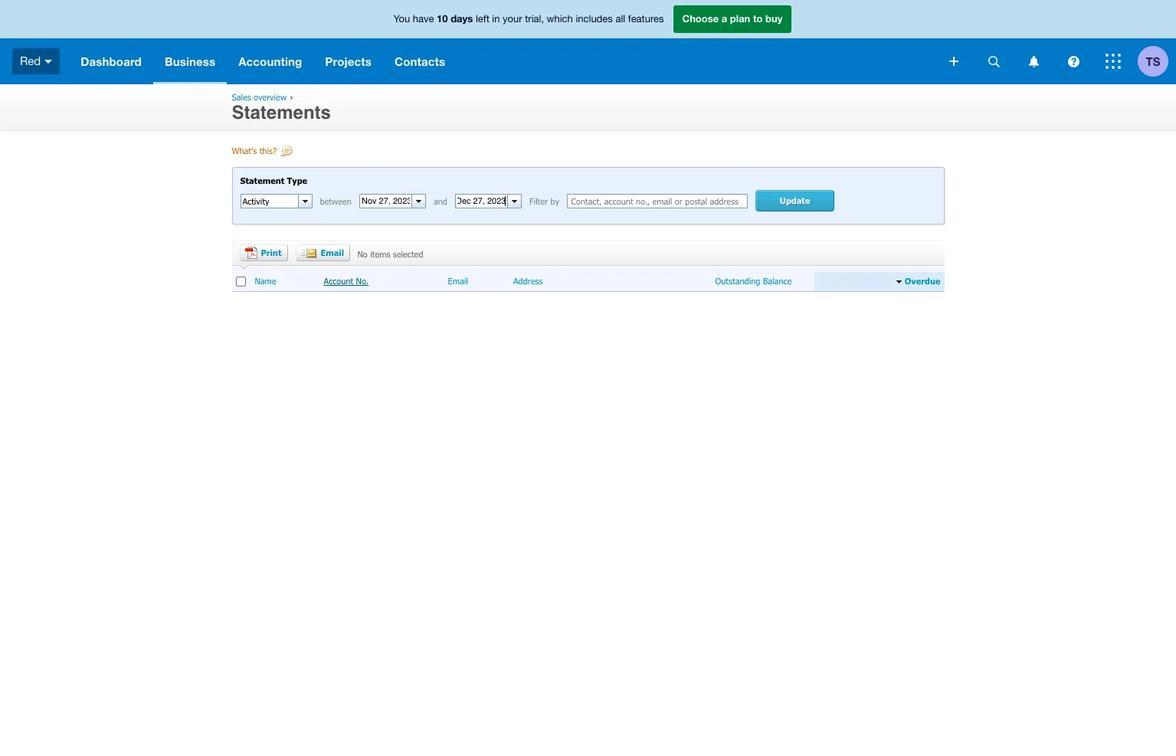 Task type: vqa. For each thing, say whether or not it's contained in the screenshot.
Update 'LINK'
yes



Task type: locate. For each thing, give the bounding box(es) containing it.
svg image
[[1106, 54, 1122, 69], [1068, 56, 1080, 67]]

business
[[165, 54, 216, 68]]

outstanding balance
[[716, 276, 792, 286]]

no items selected
[[358, 249, 424, 259]]

print link
[[240, 245, 288, 262]]

None text field
[[241, 195, 298, 208], [360, 195, 412, 208], [241, 195, 298, 208], [360, 195, 412, 208]]

sales
[[232, 92, 251, 102]]

update
[[780, 196, 811, 206]]

0 horizontal spatial email link
[[296, 245, 350, 262]]

email link left address 'link' in the left top of the page
[[448, 276, 468, 287]]

contacts button
[[383, 38, 457, 84]]

0 vertical spatial email
[[321, 248, 344, 258]]

account no.
[[324, 276, 369, 286]]

sales overview link
[[232, 92, 287, 102]]

buy
[[766, 12, 783, 25]]

svg image
[[989, 56, 1000, 67], [1029, 56, 1039, 67], [950, 57, 959, 66], [45, 60, 52, 63]]

email left address
[[448, 276, 468, 286]]

name link
[[255, 276, 276, 287]]

ts button
[[1138, 38, 1177, 84]]

None text field
[[456, 195, 507, 208]]

email
[[321, 248, 344, 258], [448, 276, 468, 286]]

1 horizontal spatial email
[[448, 276, 468, 286]]

0 horizontal spatial svg image
[[1068, 56, 1080, 67]]

1 vertical spatial email link
[[448, 276, 468, 287]]

business button
[[153, 38, 227, 84]]

email link up account
[[296, 245, 350, 262]]

choose
[[683, 12, 719, 25]]

in
[[492, 13, 500, 25]]

accounting
[[239, 54, 302, 68]]

no
[[358, 249, 368, 259]]

email link
[[296, 245, 350, 262], [448, 276, 468, 287]]

email up account
[[321, 248, 344, 258]]

projects button
[[314, 38, 383, 84]]

your
[[503, 13, 523, 25]]

days
[[451, 12, 473, 25]]

between
[[320, 196, 352, 206]]

projects
[[325, 54, 372, 68]]

includes
[[576, 13, 613, 25]]

choose a plan to buy
[[683, 12, 783, 25]]

selected
[[393, 249, 424, 259]]

what's this?
[[232, 146, 277, 156]]

banner
[[0, 0, 1177, 84]]

a
[[722, 12, 728, 25]]

accounting button
[[227, 38, 314, 84]]

red button
[[0, 38, 69, 84]]

name
[[255, 276, 276, 286]]

None checkbox
[[236, 277, 246, 287]]

statement type
[[240, 176, 307, 186]]

what's
[[232, 146, 257, 156]]

filter
[[530, 196, 548, 206]]

left
[[476, 13, 490, 25]]

by
[[551, 196, 560, 206]]

and
[[434, 196, 448, 206]]

statement
[[240, 176, 285, 186]]

overdue
[[905, 276, 941, 286]]

1 horizontal spatial email link
[[448, 276, 468, 287]]

0 horizontal spatial email
[[321, 248, 344, 258]]

trial,
[[525, 13, 544, 25]]

10
[[437, 12, 448, 25]]

have
[[413, 13, 434, 25]]

statements
[[232, 102, 331, 123]]



Task type: describe. For each thing, give the bounding box(es) containing it.
overview
[[254, 92, 287, 102]]

ts
[[1146, 54, 1161, 68]]

contacts
[[395, 54, 446, 68]]

overdue link
[[902, 276, 941, 287]]

red
[[20, 54, 41, 67]]

dashboard
[[81, 54, 142, 68]]

which
[[547, 13, 573, 25]]

sales overview › statements
[[232, 92, 331, 123]]

outstanding balance link
[[716, 276, 792, 287]]

address link
[[514, 276, 543, 287]]

all
[[616, 13, 626, 25]]

1 vertical spatial email
[[448, 276, 468, 286]]

balance
[[763, 276, 792, 286]]

svg image inside red 'popup button'
[[45, 60, 52, 63]]

dashboard link
[[69, 38, 153, 84]]

›
[[290, 92, 294, 102]]

address
[[514, 276, 543, 286]]

to
[[754, 12, 763, 25]]

1 horizontal spatial svg image
[[1106, 54, 1122, 69]]

items
[[370, 249, 391, 259]]

0 vertical spatial email link
[[296, 245, 350, 262]]

account no. link
[[324, 276, 369, 287]]

banner containing ts
[[0, 0, 1177, 84]]

Contact, account no., email or postal address text field
[[567, 194, 748, 209]]

print
[[261, 248, 282, 258]]

type
[[287, 176, 307, 186]]

you
[[394, 13, 410, 25]]

features
[[628, 13, 664, 25]]

filter by
[[530, 196, 560, 206]]

outstanding
[[716, 276, 761, 286]]

you have 10 days left in your trial, which includes all features
[[394, 12, 664, 25]]

account
[[324, 276, 354, 286]]

update link
[[756, 190, 835, 212]]

no.
[[356, 276, 369, 286]]

this?
[[260, 146, 277, 156]]

what's this? link
[[232, 146, 295, 159]]

plan
[[730, 12, 751, 25]]



